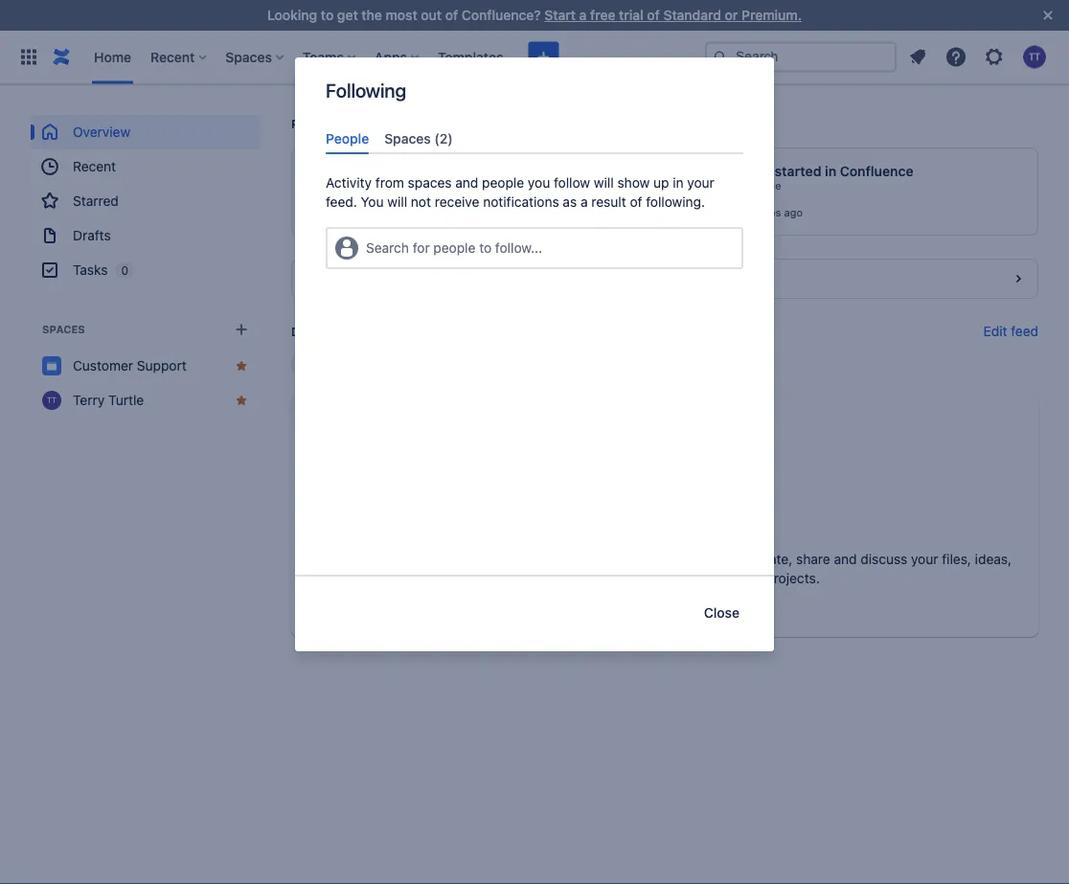 Task type: locate. For each thing, give the bounding box(es) containing it.
1 minutes from the left
[[354, 206, 394, 219]]

to left the get
[[321, 7, 334, 23]]

1 horizontal spatial spaces
[[225, 49, 272, 65]]

1 horizontal spatial will
[[594, 175, 614, 191]]

0 horizontal spatial terry turtle link
[[31, 383, 261, 418]]

getting started in confluence
[[723, 163, 914, 179]]

0 horizontal spatial to
[[321, 7, 334, 23]]

notifications
[[483, 194, 559, 210]]

tasks
[[73, 262, 108, 278]]

feed.
[[326, 194, 357, 210]]

1 horizontal spatial of
[[630, 194, 642, 210]]

activity
[[326, 175, 372, 191]]

confluence image
[[50, 46, 73, 68]]

0 horizontal spatial spaces
[[42, 323, 85, 336]]

to left follow...
[[479, 240, 492, 256]]

1 vertical spatial a
[[581, 194, 588, 210]]

home link
[[88, 42, 137, 72]]

recent
[[73, 159, 116, 174]]

will up result
[[594, 175, 614, 191]]

0 horizontal spatial ago
[[397, 206, 416, 219]]

0 horizontal spatial terry turtle
[[73, 392, 144, 408]]

customer support link
[[342, 179, 434, 193], [31, 349, 261, 383]]

projects.
[[766, 570, 820, 586]]

0 horizontal spatial customer support link
[[31, 349, 261, 383]]

:wave: image
[[689, 165, 712, 188], [689, 165, 712, 188]]

spaces left (2)
[[384, 130, 431, 146]]

1 horizontal spatial you
[[528, 175, 550, 191]]

—
[[734, 551, 746, 567]]

turtle
[[752, 180, 781, 192], [108, 392, 144, 408]]

your left 'files,'
[[911, 551, 938, 567]]

not
[[411, 194, 431, 210]]

from
[[375, 175, 404, 191]]

1 vertical spatial to
[[479, 240, 492, 256]]

confluence image
[[50, 46, 73, 68]]

diagrams,
[[674, 570, 735, 586]]

people
[[326, 130, 369, 146]]

1 vertical spatial turtle
[[108, 392, 144, 408]]

home
[[94, 49, 131, 65]]

confluence right started
[[840, 163, 914, 179]]

confluence left "is"
[[318, 551, 389, 567]]

discover
[[291, 325, 351, 338]]

what's
[[354, 325, 400, 338]]

spaces down tasks
[[42, 323, 85, 336]]

1 horizontal spatial minutes
[[741, 206, 781, 219]]

2
[[345, 206, 351, 219]]

2 vertical spatial spaces
[[42, 323, 85, 336]]

premium.
[[741, 7, 802, 23]]

most
[[386, 7, 417, 23]]

2 horizontal spatial spaces
[[384, 130, 431, 146]]

of right trial
[[647, 7, 660, 23]]

0 vertical spatial terry
[[723, 180, 749, 192]]

1 vertical spatial confluence
[[318, 551, 389, 567]]

1 horizontal spatial confluence
[[840, 163, 914, 179]]

of down show
[[630, 194, 642, 210]]

group
[[31, 115, 261, 287]]

show
[[617, 175, 650, 191]]

customer
[[342, 163, 405, 179], [342, 180, 391, 192], [73, 358, 133, 374]]

is
[[392, 551, 402, 567]]

and right share
[[834, 551, 857, 567]]

up
[[322, 117, 338, 130], [653, 175, 669, 191]]

spaces button
[[220, 42, 291, 72]]

where inside confluence is where your team collaborates and shares knowledge — create, share and discuss your files, ideas, minutes, specs, mockups, diagrams, and projects.
[[406, 551, 444, 567]]

spaces
[[225, 49, 272, 65], [384, 130, 431, 146], [42, 323, 85, 336]]

for
[[413, 240, 430, 256]]

0 vertical spatial you
[[386, 117, 411, 130]]

ago
[[397, 206, 416, 219], [784, 206, 803, 219]]

1 vertical spatial terry
[[73, 392, 105, 408]]

global element
[[11, 30, 701, 84]]

close
[[704, 605, 740, 621]]

people up notifications
[[482, 175, 524, 191]]

0 horizontal spatial confluence
[[318, 551, 389, 567]]

off
[[445, 117, 468, 130]]

terry turtle
[[723, 180, 781, 192], [73, 392, 144, 408]]

in
[[825, 163, 836, 179], [673, 175, 684, 191]]

1 horizontal spatial to
[[479, 240, 492, 256]]

terry turtle link
[[723, 179, 781, 193], [31, 383, 261, 418]]

0 horizontal spatial people
[[433, 240, 476, 256]]

banner
[[0, 30, 1069, 84]]

1 vertical spatial you
[[528, 175, 550, 191]]

in right started
[[825, 163, 836, 179]]

confluence inside confluence is where your team collaborates and shares knowledge — create, share and discuss your files, ideas, minutes, specs, mockups, diagrams, and projects.
[[318, 551, 389, 567]]

of right out
[[445, 7, 458, 23]]

0 vertical spatial turtle
[[752, 180, 781, 192]]

people
[[482, 175, 524, 191], [433, 240, 476, 256]]

0 horizontal spatial where
[[341, 117, 383, 130]]

0 horizontal spatial in
[[673, 175, 684, 191]]

to
[[321, 7, 334, 23], [479, 240, 492, 256]]

a left free
[[579, 7, 587, 23]]

minutes right 5
[[741, 206, 781, 219]]

search image
[[713, 49, 728, 65]]

terry turtle inside 'terry turtle' link
[[73, 392, 144, 408]]

in up following.
[[673, 175, 684, 191]]

2 minutes from the left
[[741, 206, 781, 219]]

customer support up not
[[342, 163, 461, 179]]

1 vertical spatial customer support link
[[31, 349, 261, 383]]

1 vertical spatial unstar this space image
[[234, 393, 249, 408]]

free
[[590, 7, 616, 23]]

and up specs,
[[592, 551, 616, 567]]

0 vertical spatial people
[[482, 175, 524, 191]]

where for you
[[341, 117, 383, 130]]

you up notifications
[[528, 175, 550, 191]]

up up following.
[[653, 175, 669, 191]]

1 vertical spatial will
[[387, 194, 407, 210]]

visited 2 minutes ago
[[308, 206, 416, 219]]

1 vertical spatial terry turtle
[[73, 392, 144, 408]]

minutes
[[354, 206, 394, 219], [741, 206, 781, 219]]

1 horizontal spatial ago
[[784, 206, 803, 219]]

tab list inside following dialog
[[318, 123, 751, 154]]

tab list
[[318, 123, 751, 154]]

where down following
[[341, 117, 383, 130]]

2 ago from the left
[[784, 206, 803, 219]]

1 vertical spatial people
[[433, 240, 476, 256]]

unstar this space image for customer support
[[234, 358, 249, 374]]

0 vertical spatial where
[[341, 117, 383, 130]]

1 horizontal spatial terry
[[723, 180, 749, 192]]

0 vertical spatial spaces
[[225, 49, 272, 65]]

close image
[[1037, 4, 1060, 27]]

and up 'receive'
[[455, 175, 478, 191]]

1 horizontal spatial customer support link
[[342, 179, 434, 193]]

you inside activity from spaces and people you follow will show up in your feed. you will not receive notifications as a result of following.
[[528, 175, 550, 191]]

start a free trial of standard or premium. link
[[544, 7, 802, 23]]

happening
[[403, 325, 472, 338]]

1 horizontal spatial people
[[482, 175, 524, 191]]

unstar this space image inside customer support "link"
[[234, 358, 249, 374]]

your left team
[[447, 551, 475, 567]]

left
[[414, 117, 442, 130]]

0 vertical spatial a
[[579, 7, 587, 23]]

follow...
[[495, 240, 542, 256]]

people right "for"
[[433, 240, 476, 256]]

1 horizontal spatial up
[[653, 175, 669, 191]]

edit
[[983, 323, 1007, 339]]

1 horizontal spatial where
[[406, 551, 444, 567]]

your up "created" on the right top
[[687, 175, 715, 191]]

1 vertical spatial spaces
[[384, 130, 431, 146]]

following
[[326, 79, 406, 101]]

terry
[[723, 180, 749, 192], [73, 392, 105, 408]]

0 vertical spatial to
[[321, 7, 334, 23]]

Search for people to follow... text field
[[366, 239, 370, 258]]

minutes right 2
[[354, 206, 394, 219]]

standard
[[663, 7, 721, 23]]

result
[[591, 194, 626, 210]]

1 vertical spatial terry turtle link
[[31, 383, 261, 418]]

unstar this space image inside 'terry turtle' link
[[234, 393, 249, 408]]

you
[[386, 117, 411, 130], [528, 175, 550, 191]]

0 horizontal spatial up
[[322, 117, 338, 130]]

1 vertical spatial where
[[406, 551, 444, 567]]

where for your
[[406, 551, 444, 567]]

2 unstar this space image from the top
[[234, 393, 249, 408]]

your
[[687, 175, 715, 191], [447, 551, 475, 567], [911, 551, 938, 567]]

0 vertical spatial confluence
[[840, 163, 914, 179]]

1 horizontal spatial your
[[687, 175, 715, 191]]

will
[[594, 175, 614, 191], [387, 194, 407, 210]]

you left the left
[[386, 117, 411, 130]]

0 horizontal spatial minutes
[[354, 206, 394, 219]]

tab list containing people
[[318, 123, 751, 154]]

specs,
[[566, 570, 607, 586]]

up right "pick"
[[322, 117, 338, 130]]

unstar this space image
[[234, 358, 249, 374], [234, 393, 249, 408]]

where right "is"
[[406, 551, 444, 567]]

following.
[[646, 194, 705, 210]]

will down from
[[387, 194, 407, 210]]

0 vertical spatial unstar this space image
[[234, 358, 249, 374]]

the
[[361, 7, 382, 23]]

1 horizontal spatial turtle
[[752, 180, 781, 192]]

getting
[[723, 163, 771, 179]]

edit feed
[[983, 323, 1038, 339]]

0 vertical spatial terry turtle
[[723, 180, 781, 192]]

spaces down looking
[[225, 49, 272, 65]]

customer support down 0
[[73, 358, 187, 374]]

spaces inside following dialog
[[384, 130, 431, 146]]

a right as
[[581, 194, 588, 210]]

follow
[[554, 175, 590, 191]]

1 vertical spatial up
[[653, 175, 669, 191]]

create image
[[532, 46, 555, 68]]

ago down from
[[397, 206, 416, 219]]

templates link
[[432, 42, 509, 72]]

discover what's happening
[[291, 325, 472, 338]]

confluence is where your team collaborates and shares knowledge — create, share and discuss your files, ideas, minutes, specs, mockups, diagrams, and projects.
[[318, 551, 1012, 586]]

a
[[579, 7, 587, 23], [581, 194, 588, 210]]

0 vertical spatial terry turtle link
[[723, 179, 781, 193]]

1 unstar this space image from the top
[[234, 358, 249, 374]]

1 ago from the left
[[397, 206, 416, 219]]

ago down started
[[784, 206, 803, 219]]

0 horizontal spatial will
[[387, 194, 407, 210]]

customer support
[[342, 163, 461, 179], [342, 180, 434, 192], [73, 358, 187, 374]]



Task type: vqa. For each thing, say whether or not it's contained in the screenshot.
the middle "of"
yes



Task type: describe. For each thing, give the bounding box(es) containing it.
starred link
[[31, 184, 261, 218]]

or
[[725, 7, 738, 23]]

2 horizontal spatial of
[[647, 7, 660, 23]]

team
[[478, 551, 509, 567]]

apps button
[[369, 42, 426, 72]]

ideas,
[[975, 551, 1012, 567]]

collaborates
[[513, 551, 589, 567]]

customer support up you
[[342, 180, 434, 192]]

as
[[563, 194, 577, 210]]

overview
[[73, 124, 130, 140]]

5
[[732, 206, 738, 219]]

banner containing home
[[0, 30, 1069, 84]]

customer support inside "link"
[[73, 358, 187, 374]]

0 horizontal spatial of
[[445, 7, 458, 23]]

and down —
[[739, 570, 762, 586]]

of inside activity from spaces and people you follow will show up in your feed. you will not receive notifications as a result of following.
[[630, 194, 642, 210]]

close button
[[692, 598, 751, 628]]

0
[[121, 263, 128, 277]]

0 horizontal spatial your
[[447, 551, 475, 567]]

create,
[[750, 551, 793, 567]]

feed
[[1011, 323, 1038, 339]]

confluence?
[[462, 7, 541, 23]]

minutes for customer
[[354, 206, 394, 219]]

created
[[689, 206, 729, 219]]

created 5 minutes ago
[[689, 206, 803, 219]]

0 horizontal spatial you
[[386, 117, 411, 130]]

files,
[[942, 551, 971, 567]]

looking to get the most out of confluence? start a free trial of standard or premium.
[[267, 7, 802, 23]]

following dialog
[[295, 57, 774, 651]]

settings icon image
[[983, 46, 1006, 68]]

1 horizontal spatial terry turtle link
[[723, 179, 781, 193]]

discuss
[[861, 551, 907, 567]]

Search field
[[705, 42, 897, 72]]

get
[[337, 7, 358, 23]]

0 vertical spatial will
[[594, 175, 614, 191]]

spaces (2)
[[384, 130, 453, 146]]

search
[[366, 240, 409, 256]]

ago for support
[[397, 206, 416, 219]]

overview link
[[31, 115, 261, 149]]

pick up where you left off
[[291, 117, 468, 130]]

knowledge
[[664, 551, 731, 567]]

to inside following dialog
[[479, 240, 492, 256]]

a inside activity from spaces and people you follow will show up in your feed. you will not receive notifications as a result of following.
[[581, 194, 588, 210]]

0 vertical spatial up
[[322, 117, 338, 130]]

in inside activity from spaces and people you follow will show up in your feed. you will not receive notifications as a result of following.
[[673, 175, 684, 191]]

2 horizontal spatial your
[[911, 551, 938, 567]]

0 horizontal spatial terry
[[73, 392, 105, 408]]

search for people to follow...
[[366, 240, 542, 256]]

up inside activity from spaces and people you follow will show up in your feed. you will not receive notifications as a result of following.
[[653, 175, 669, 191]]

ago for started
[[784, 206, 803, 219]]

minutes,
[[510, 570, 563, 586]]

recent link
[[31, 149, 261, 184]]

activity from spaces and people you follow will show up in your feed. you will not receive notifications as a result of following.
[[326, 175, 715, 210]]

you
[[361, 194, 384, 210]]

0 horizontal spatial turtle
[[108, 392, 144, 408]]

share
[[796, 551, 830, 567]]

started
[[775, 163, 821, 179]]

looking
[[267, 7, 317, 23]]

pick
[[291, 117, 319, 130]]

1 horizontal spatial terry turtle
[[723, 180, 781, 192]]

spaces
[[408, 175, 452, 191]]

minutes for getting
[[741, 206, 781, 219]]

visited
[[308, 206, 342, 219]]

starred
[[73, 193, 119, 209]]

templates
[[438, 49, 503, 65]]

drafts link
[[31, 218, 261, 253]]

your inside activity from spaces and people you follow will show up in your feed. you will not receive notifications as a result of following.
[[687, 175, 715, 191]]

0 vertical spatial customer support link
[[342, 179, 434, 193]]

trial
[[619, 7, 644, 23]]

unstar this space image for terry turtle
[[234, 393, 249, 408]]

and inside activity from spaces and people you follow will show up in your feed. you will not receive notifications as a result of following.
[[455, 175, 478, 191]]

spaces inside popup button
[[225, 49, 272, 65]]

people inside activity from spaces and people you follow will show up in your feed. you will not receive notifications as a result of following.
[[482, 175, 524, 191]]

out
[[421, 7, 442, 23]]

shares
[[619, 551, 660, 567]]

group containing overview
[[31, 115, 261, 287]]

edit feed button
[[983, 322, 1038, 341]]

1 horizontal spatial in
[[825, 163, 836, 179]]

(2)
[[434, 130, 453, 146]]

receive
[[435, 194, 479, 210]]

start
[[544, 7, 576, 23]]

create a space image
[[230, 318, 253, 341]]

drafts
[[73, 228, 111, 243]]

mockups,
[[611, 570, 671, 586]]

apps
[[374, 49, 407, 65]]



